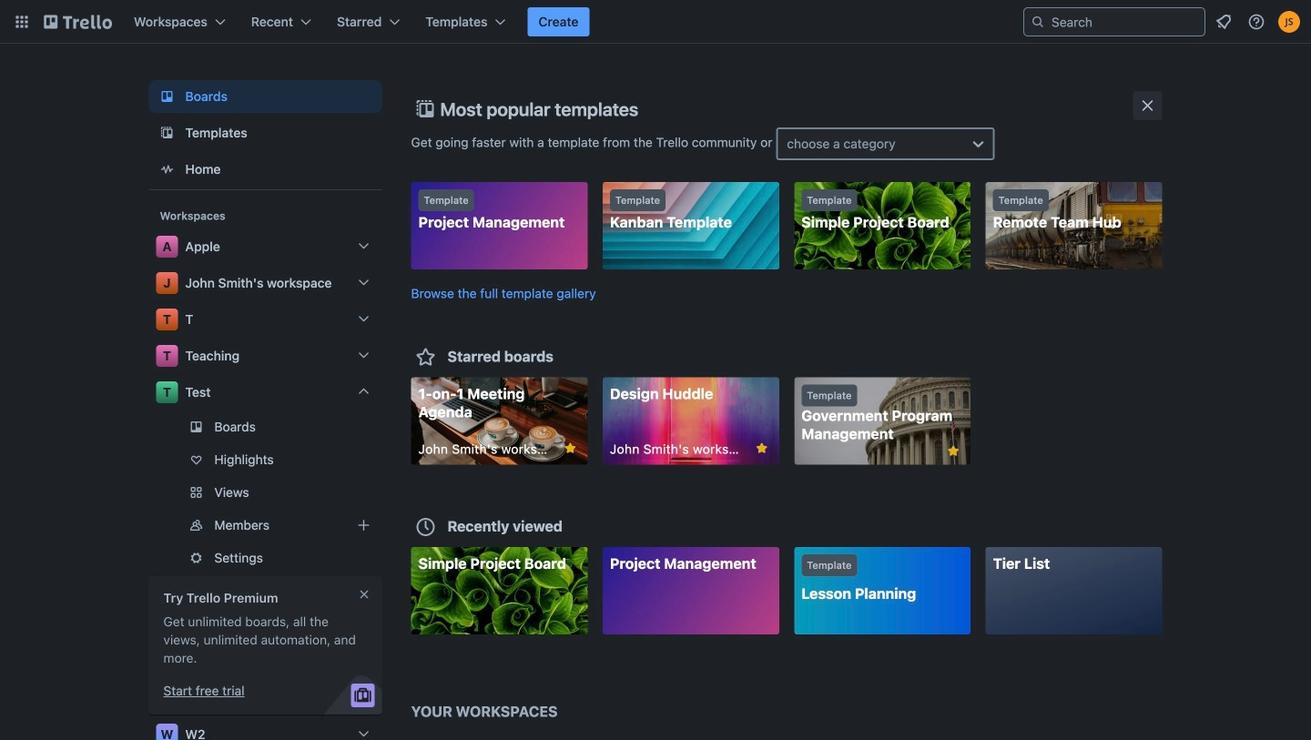 Task type: vqa. For each thing, say whether or not it's contained in the screenshot.
primary Element
yes



Task type: describe. For each thing, give the bounding box(es) containing it.
open information menu image
[[1248, 13, 1266, 31]]

Search field
[[1046, 9, 1205, 35]]

0 notifications image
[[1213, 11, 1235, 33]]

1 click to unstar this board. it will be removed from your starred list. image from the left
[[562, 440, 579, 457]]

template board image
[[156, 122, 178, 144]]

back to home image
[[44, 7, 112, 36]]



Task type: locate. For each thing, give the bounding box(es) containing it.
2 click to unstar this board. it will be removed from your starred list. image from the left
[[754, 440, 770, 457]]

primary element
[[0, 0, 1312, 44]]

1 horizontal spatial click to unstar this board. it will be removed from your starred list. image
[[754, 440, 770, 457]]

0 horizontal spatial click to unstar this board. it will be removed from your starred list. image
[[562, 440, 579, 457]]

board image
[[156, 86, 178, 107]]

click to unstar this board. it will be removed from your starred list. image
[[562, 440, 579, 457], [754, 440, 770, 457]]

search image
[[1031, 15, 1046, 29]]

add image
[[353, 515, 375, 537]]

home image
[[156, 158, 178, 180]]

john smith (johnsmith38824343) image
[[1279, 11, 1301, 33]]



